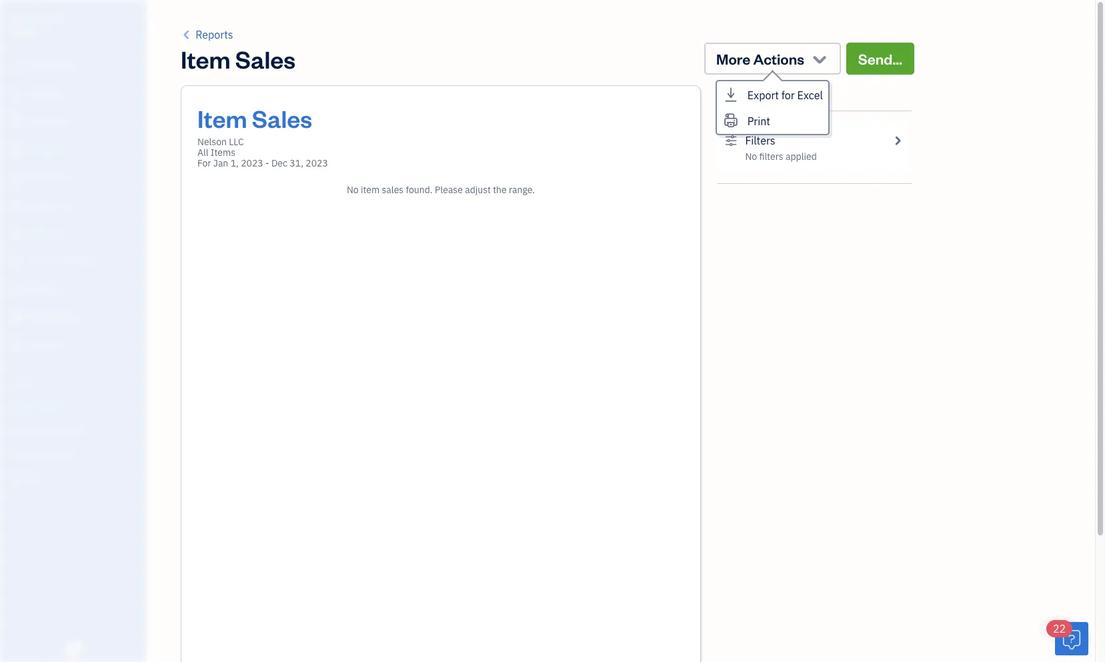 Task type: describe. For each thing, give the bounding box(es) containing it.
settings image
[[725, 133, 737, 149]]

1 2023 from the left
[[241, 157, 263, 169]]

resource center badge image
[[1055, 623, 1088, 656]]

send…
[[858, 49, 902, 68]]

sales
[[382, 184, 404, 196]]

jan
[[213, 157, 228, 169]]

no filters applied
[[745, 150, 817, 163]]

dec
[[271, 157, 287, 169]]

items inside the main element
[[10, 425, 31, 436]]

actions
[[753, 49, 804, 68]]

settings link
[[3, 469, 143, 492]]

print
[[747, 114, 770, 128]]

items and services
[[10, 425, 80, 436]]

reports
[[196, 28, 233, 42]]

client image
[[9, 87, 25, 101]]

filters
[[745, 134, 775, 148]]

export for excel
[[747, 88, 823, 102]]

the
[[493, 184, 507, 196]]

item
[[361, 184, 380, 196]]

no item sales found. please adjust the range.
[[347, 184, 535, 196]]

applied
[[786, 150, 817, 163]]

members
[[33, 400, 68, 411]]

item sales nelson llc all items for jan 1, 2023 - dec 31, 2023
[[197, 102, 328, 169]]

connections
[[31, 450, 78, 461]]

apps link
[[3, 370, 143, 393]]

item sales
[[181, 43, 296, 74]]

chart image
[[9, 311, 25, 325]]

bank connections link
[[3, 444, 143, 468]]

chevrondown image
[[810, 49, 829, 68]]

apps
[[10, 376, 30, 387]]

main element
[[0, 0, 180, 663]]

services
[[48, 425, 80, 436]]

chevronleft image
[[181, 27, 193, 43]]

bank
[[10, 450, 29, 461]]

for
[[197, 157, 211, 169]]

filters
[[759, 150, 783, 163]]

report image
[[9, 339, 25, 353]]

for
[[781, 88, 795, 102]]

money image
[[9, 283, 25, 297]]

estimate image
[[9, 115, 25, 129]]

expense image
[[9, 199, 25, 213]]

no for no filters applied
[[745, 150, 757, 163]]

print button
[[717, 108, 828, 134]]



Task type: locate. For each thing, give the bounding box(es) containing it.
0 vertical spatial nelson
[[11, 12, 41, 25]]

1 horizontal spatial items
[[211, 146, 235, 159]]

no down filters
[[745, 150, 757, 163]]

1 horizontal spatial no
[[745, 150, 757, 163]]

and
[[32, 425, 46, 436]]

0 vertical spatial items
[[211, 146, 235, 159]]

settings inside 'link'
[[10, 475, 41, 486]]

2 2023 from the left
[[306, 157, 328, 169]]

1 vertical spatial settings
[[10, 475, 41, 486]]

1 vertical spatial items
[[10, 425, 31, 436]]

item up all
[[197, 102, 247, 134]]

items right all
[[211, 146, 235, 159]]

nelson up owner
[[11, 12, 41, 25]]

0 vertical spatial item
[[181, 43, 231, 74]]

excel
[[797, 88, 823, 102]]

all
[[197, 146, 208, 159]]

nelson inside item sales nelson llc all items for jan 1, 2023 - dec 31, 2023
[[197, 136, 227, 148]]

1 horizontal spatial settings
[[717, 85, 772, 104]]

nelson inside nelson llc owner
[[11, 12, 41, 25]]

0 horizontal spatial 2023
[[241, 157, 263, 169]]

more actions button
[[704, 43, 841, 75]]

team members link
[[3, 395, 143, 418]]

item
[[181, 43, 231, 74], [197, 102, 247, 134]]

0 vertical spatial llc
[[43, 12, 61, 25]]

no
[[745, 150, 757, 163], [347, 184, 359, 196]]

0 horizontal spatial items
[[10, 425, 31, 436]]

project image
[[9, 227, 25, 241]]

1 vertical spatial item
[[197, 102, 247, 134]]

1 horizontal spatial nelson
[[197, 136, 227, 148]]

items and services link
[[3, 419, 143, 443]]

bank connections
[[10, 450, 78, 461]]

-
[[265, 157, 269, 169]]

reports button
[[181, 27, 233, 43]]

more actions
[[716, 49, 804, 68]]

timer image
[[9, 255, 25, 269]]

sales up dec
[[252, 102, 312, 134]]

0 vertical spatial no
[[745, 150, 757, 163]]

freshbooks image
[[63, 642, 84, 658]]

found.
[[406, 184, 433, 196]]

items inside item sales nelson llc all items for jan 1, 2023 - dec 31, 2023
[[211, 146, 235, 159]]

1 vertical spatial nelson
[[197, 136, 227, 148]]

0 horizontal spatial no
[[347, 184, 359, 196]]

item inside item sales nelson llc all items for jan 1, 2023 - dec 31, 2023
[[197, 102, 247, 134]]

owner
[[11, 26, 37, 37]]

llc
[[43, 12, 61, 25], [229, 136, 244, 148]]

0 vertical spatial settings
[[717, 85, 772, 104]]

1 vertical spatial llc
[[229, 136, 244, 148]]

settings
[[717, 85, 772, 104], [10, 475, 41, 486]]

22 button
[[1046, 621, 1088, 656]]

settings down bank
[[10, 475, 41, 486]]

adjust
[[465, 184, 491, 196]]

send… button
[[846, 43, 914, 75]]

0 vertical spatial sales
[[235, 43, 296, 74]]

sales
[[235, 43, 296, 74], [252, 102, 312, 134]]

items left and
[[10, 425, 31, 436]]

22
[[1053, 623, 1066, 637]]

export for excel button
[[717, 81, 828, 108]]

nelson
[[11, 12, 41, 25], [197, 136, 227, 148]]

2023 right 31,
[[306, 157, 328, 169]]

more
[[716, 49, 750, 68]]

sales for item sales nelson llc all items for jan 1, 2023 - dec 31, 2023
[[252, 102, 312, 134]]

sales inside item sales nelson llc all items for jan 1, 2023 - dec 31, 2023
[[252, 102, 312, 134]]

1,
[[231, 157, 239, 169]]

dashboard image
[[9, 59, 25, 73]]

llc inside item sales nelson llc all items for jan 1, 2023 - dec 31, 2023
[[229, 136, 244, 148]]

settings up print
[[717, 85, 772, 104]]

please
[[435, 184, 463, 196]]

sales right reports button
[[235, 43, 296, 74]]

export
[[747, 88, 779, 102]]

payment image
[[9, 171, 25, 185]]

llc inside nelson llc owner
[[43, 12, 61, 25]]

2023 left -
[[241, 157, 263, 169]]

31,
[[290, 157, 303, 169]]

chevronright image
[[891, 133, 904, 149]]

1 vertical spatial sales
[[252, 102, 312, 134]]

no for no item sales found. please adjust the range.
[[347, 184, 359, 196]]

team members
[[10, 400, 68, 411]]

0 horizontal spatial settings
[[10, 475, 41, 486]]

0 horizontal spatial nelson
[[11, 12, 41, 25]]

item for item sales nelson llc all items for jan 1, 2023 - dec 31, 2023
[[197, 102, 247, 134]]

0 horizontal spatial llc
[[43, 12, 61, 25]]

item down 'reports'
[[181, 43, 231, 74]]

sales for item sales
[[235, 43, 296, 74]]

item for item sales
[[181, 43, 231, 74]]

invoice image
[[9, 143, 25, 157]]

1 horizontal spatial 2023
[[306, 157, 328, 169]]

2023
[[241, 157, 263, 169], [306, 157, 328, 169]]

1 horizontal spatial llc
[[229, 136, 244, 148]]

nelson up for
[[197, 136, 227, 148]]

nelson llc owner
[[11, 12, 61, 37]]

items
[[211, 146, 235, 159], [10, 425, 31, 436]]

no left item
[[347, 184, 359, 196]]

range.
[[509, 184, 535, 196]]

1 vertical spatial no
[[347, 184, 359, 196]]

team
[[10, 400, 31, 411]]



Task type: vqa. For each thing, say whether or not it's contained in the screenshot.
the bottom the Choose
no



